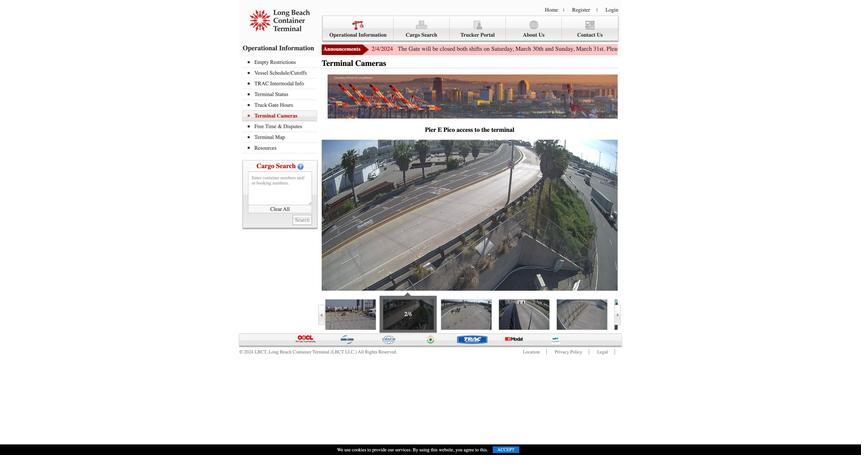 Task type: locate. For each thing, give the bounding box(es) containing it.
None submit
[[293, 215, 312, 225]]

0 horizontal spatial menu bar
[[243, 57, 320, 154]]

1 horizontal spatial menu bar
[[323, 16, 619, 41]]

1 vertical spatial menu bar
[[243, 57, 320, 154]]

menu bar
[[323, 16, 619, 41], [243, 57, 320, 154]]



Task type: vqa. For each thing, say whether or not it's contained in the screenshot.
left menu bar
yes



Task type: describe. For each thing, give the bounding box(es) containing it.
Enter container numbers and/ or booking numbers.  text field
[[248, 172, 312, 205]]

0 vertical spatial menu bar
[[323, 16, 619, 41]]



